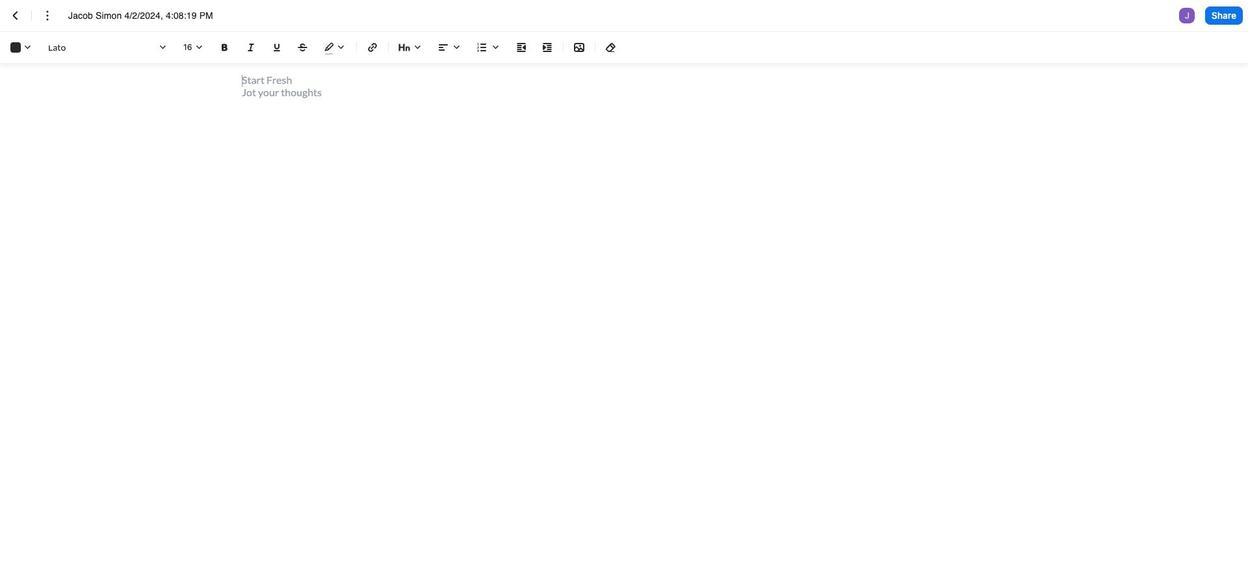 Task type: vqa. For each thing, say whether or not it's contained in the screenshot.
"add" image
no



Task type: describe. For each thing, give the bounding box(es) containing it.
italic image
[[243, 40, 259, 55]]

insert image image
[[572, 40, 587, 55]]

underline image
[[269, 40, 285, 55]]

link image
[[365, 40, 380, 55]]



Task type: locate. For each thing, give the bounding box(es) containing it.
more image
[[40, 8, 55, 23]]

strikethrough image
[[295, 40, 311, 55]]

None text field
[[68, 9, 227, 22]]

decrease indent image
[[514, 40, 529, 55]]

all notes image
[[8, 8, 23, 23]]

increase indent image
[[540, 40, 555, 55]]

clear style image
[[603, 40, 619, 55]]

jacob simon image
[[1179, 8, 1195, 23]]

bold image
[[217, 40, 233, 55]]



